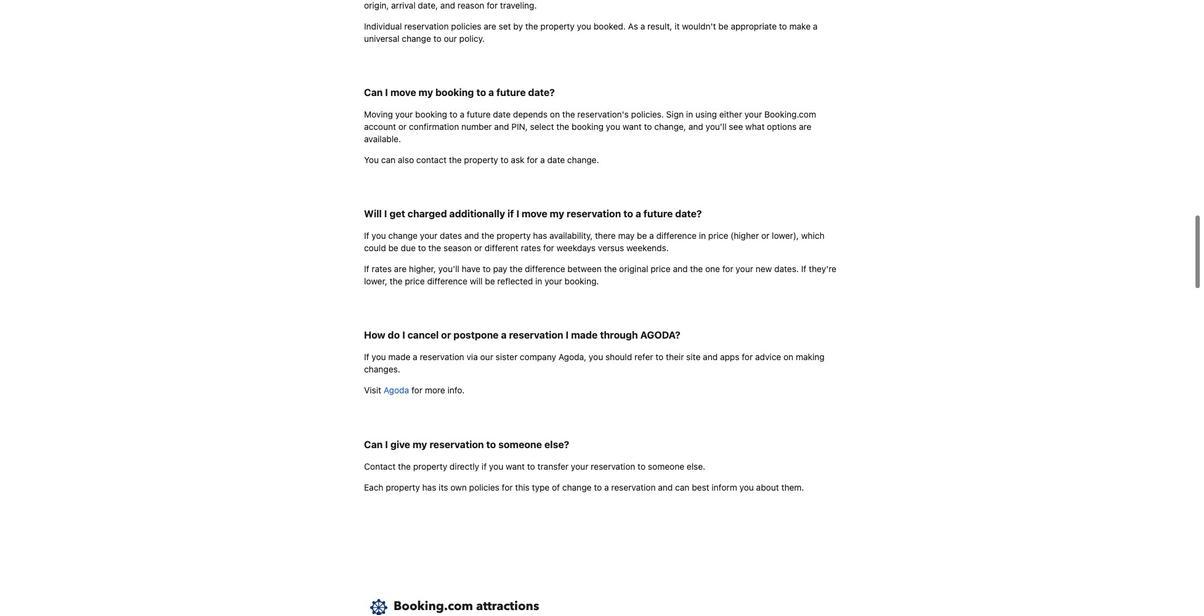 Task type: locate. For each thing, give the bounding box(es) containing it.
have
[[462, 264, 481, 274]]

i left the give
[[385, 439, 388, 450]]

sign
[[667, 109, 684, 120]]

0 horizontal spatial date
[[493, 109, 511, 120]]

1 vertical spatial date?
[[676, 208, 702, 220]]

0 vertical spatial rates
[[521, 243, 541, 253]]

0 horizontal spatial made
[[389, 352, 411, 363]]

reservation
[[405, 21, 449, 31], [567, 208, 622, 220], [509, 330, 564, 341], [420, 352, 465, 363], [430, 439, 484, 450], [591, 461, 636, 472], [612, 482, 656, 493]]

0 horizontal spatial has
[[423, 482, 437, 493]]

which
[[802, 231, 825, 241]]

0 vertical spatial our
[[444, 33, 457, 44]]

policy.
[[460, 33, 485, 44]]

1 vertical spatial difference
[[525, 264, 566, 274]]

my
[[419, 87, 433, 98], [550, 208, 565, 220], [413, 439, 427, 450]]

be inside if rates are higher, you'll have to pay the difference between the original price and the one for your new dates. if they're lower, the price difference will be reflected in your booking.
[[485, 276, 495, 287]]

1 vertical spatial booking.com
[[394, 598, 473, 615]]

to right due at the top of the page
[[418, 243, 426, 253]]

individual
[[364, 21, 402, 31]]

2 horizontal spatial in
[[699, 231, 706, 241]]

difference down you'll
[[427, 276, 468, 287]]

policies right own
[[469, 482, 500, 493]]

booking.com attractions
[[394, 598, 540, 615]]

can
[[381, 155, 396, 165], [676, 482, 690, 493]]

agoda?
[[641, 330, 681, 341]]

1 horizontal spatial are
[[484, 21, 497, 31]]

the down the give
[[398, 461, 411, 472]]

weekdays
[[557, 243, 596, 253]]

you inside 'if you change your dates and the property has availability, there may be a difference in price (higher or lower), which could be due to the season or different rates for weekdays versus weekends.'
[[372, 231, 386, 241]]

0 vertical spatial change
[[402, 33, 431, 44]]

1 horizontal spatial in
[[687, 109, 694, 120]]

if up changes.
[[364, 352, 370, 363]]

date left depends
[[493, 109, 511, 120]]

difference
[[657, 231, 697, 241], [525, 264, 566, 274], [427, 276, 468, 287]]

the left "one"
[[691, 264, 703, 274]]

in
[[687, 109, 694, 120], [699, 231, 706, 241], [536, 276, 543, 287]]

pin,
[[512, 121, 528, 132]]

to right of
[[594, 482, 602, 493]]

inform
[[712, 482, 738, 493]]

0 horizontal spatial want
[[506, 461, 525, 472]]

to up may
[[624, 208, 634, 220]]

1 vertical spatial future
[[467, 109, 491, 120]]

the down 'dates'
[[429, 243, 441, 253]]

someone up contact the property directly if you want to transfer your reservation to someone else. on the bottom
[[499, 439, 542, 450]]

on
[[550, 109, 560, 120], [784, 352, 794, 363]]

1 vertical spatial in
[[699, 231, 706, 241]]

0 vertical spatial date?
[[529, 87, 555, 98]]

made up agoda, on the bottom left of page
[[571, 330, 598, 341]]

policies up policy.
[[451, 21, 482, 31]]

if for if rates are higher, you'll have to pay the difference between the original price and the one for your new dates. if they're lower, the price difference will be reflected in your booking.
[[364, 264, 370, 274]]

you inside individual reservation policies are set by the property you booked. as a result, it wouldn't be appropriate to make a universal change to our policy.
[[577, 21, 592, 31]]

2 horizontal spatial difference
[[657, 231, 697, 241]]

2 horizontal spatial future
[[644, 208, 673, 220]]

are inside if rates are higher, you'll have to pay the difference between the original price and the one for your new dates. if they're lower, the price difference will be reflected in your booking.
[[394, 264, 407, 274]]

1 horizontal spatial future
[[497, 87, 526, 98]]

to inside if rates are higher, you'll have to pay the difference between the original price and the one for your new dates. if they're lower, the price difference will be reflected in your booking.
[[483, 264, 491, 274]]

property
[[541, 21, 575, 31], [464, 155, 499, 165], [497, 231, 531, 241], [413, 461, 448, 472], [386, 482, 420, 493]]

if you change your dates and the property has availability, there may be a difference in price (higher or lower), which could be due to the season or different rates for weekdays versus weekends.
[[364, 231, 825, 253]]

my right the give
[[413, 439, 427, 450]]

0 horizontal spatial in
[[536, 276, 543, 287]]

change right the universal
[[402, 33, 431, 44]]

via
[[467, 352, 478, 363]]

0 vertical spatial someone
[[499, 439, 542, 450]]

advice
[[756, 352, 782, 363]]

or right "account"
[[399, 121, 407, 132]]

2 vertical spatial booking
[[572, 121, 604, 132]]

charged
[[408, 208, 447, 220]]

0 vertical spatial future
[[497, 87, 526, 98]]

lower),
[[772, 231, 799, 241]]

the right contact
[[449, 155, 462, 165]]

1 vertical spatial someone
[[648, 461, 685, 472]]

0 vertical spatial date
[[493, 109, 511, 120]]

for down availability,
[[544, 243, 555, 253]]

1 vertical spatial date
[[548, 155, 565, 165]]

0 vertical spatial on
[[550, 109, 560, 120]]

can up "moving"
[[364, 87, 383, 98]]

1 vertical spatial can
[[364, 439, 383, 450]]

change right of
[[563, 482, 592, 493]]

difference up reflected
[[525, 264, 566, 274]]

change inside individual reservation policies are set by the property you booked. as a result, it wouldn't be appropriate to make a universal change to our policy.
[[402, 33, 431, 44]]

policies inside individual reservation policies are set by the property you booked. as a result, it wouldn't be appropriate to make a universal change to our policy.
[[451, 21, 482, 31]]

rates up lower,
[[372, 264, 392, 274]]

your right "moving"
[[396, 109, 413, 120]]

for right "one"
[[723, 264, 734, 274]]

you'll
[[706, 121, 727, 132]]

making
[[796, 352, 825, 363]]

set
[[499, 21, 511, 31]]

2 horizontal spatial price
[[709, 231, 729, 241]]

0 vertical spatial has
[[533, 231, 548, 241]]

be inside individual reservation policies are set by the property you booked. as a result, it wouldn't be appropriate to make a universal change to our policy.
[[719, 21, 729, 31]]

refer
[[635, 352, 654, 363]]

through
[[600, 330, 638, 341]]

0 vertical spatial are
[[484, 21, 497, 31]]

are left the 'higher,'
[[394, 264, 407, 274]]

change inside 'if you change your dates and the property has availability, there may be a difference in price (higher or lower), which could be due to the season or different rates for weekdays versus weekends.'
[[389, 231, 418, 241]]

booking
[[436, 87, 474, 98], [416, 109, 448, 120], [572, 121, 604, 132]]

to
[[780, 21, 788, 31], [434, 33, 442, 44], [477, 87, 486, 98], [450, 109, 458, 120], [645, 121, 653, 132], [501, 155, 509, 165], [624, 208, 634, 220], [418, 243, 426, 253], [483, 264, 491, 274], [656, 352, 664, 363], [487, 439, 496, 450], [528, 461, 536, 472], [638, 461, 646, 472], [594, 482, 602, 493]]

has inside 'if you change your dates and the property has availability, there may be a difference in price (higher or lower), which could be due to the season or different rates for weekdays versus weekends.'
[[533, 231, 548, 241]]

agoda,
[[559, 352, 587, 363]]

0 horizontal spatial can
[[381, 155, 396, 165]]

1 vertical spatial made
[[389, 352, 411, 363]]

1 vertical spatial can
[[676, 482, 690, 493]]

booking.com inside moving your booking to a future date depends on the reservation's policies. sign in using either your booking.com account or confirmation number and pin, select the booking you want to change, and you'll see what options are available.
[[765, 109, 817, 120]]

for right apps
[[742, 352, 753, 363]]

has
[[533, 231, 548, 241], [423, 482, 437, 493]]

0 vertical spatial my
[[419, 87, 433, 98]]

future
[[497, 87, 526, 98], [467, 109, 491, 120], [644, 208, 673, 220]]

future inside moving your booking to a future date depends on the reservation's policies. sign in using either your booking.com account or confirmation number and pin, select the booking you want to change, and you'll see what options are available.
[[467, 109, 491, 120]]

1 vertical spatial want
[[506, 461, 525, 472]]

future up weekends.
[[644, 208, 673, 220]]

1 vertical spatial on
[[784, 352, 794, 363]]

you can also contact the property to ask for a date change.
[[364, 155, 599, 165]]

if up lower,
[[364, 264, 370, 274]]

using
[[696, 109, 717, 120]]

can left best
[[676, 482, 690, 493]]

you right directly
[[489, 461, 504, 472]]

0 horizontal spatial future
[[467, 109, 491, 120]]

they're
[[809, 264, 837, 274]]

or
[[399, 121, 407, 132], [762, 231, 770, 241], [474, 243, 483, 253], [441, 330, 451, 341]]

1 horizontal spatial date?
[[676, 208, 702, 220]]

own
[[451, 482, 467, 493]]

has down will i get charged additionally if i move my reservation to a future date?
[[533, 231, 548, 241]]

contact
[[364, 461, 396, 472]]

1 horizontal spatial on
[[784, 352, 794, 363]]

1 horizontal spatial has
[[533, 231, 548, 241]]

be right wouldn't
[[719, 21, 729, 31]]

if inside 'if you change your dates and the property has availability, there may be a difference in price (higher or lower), which could be due to the season or different rates for weekdays versus weekends.'
[[364, 231, 370, 241]]

your up each property has its own policies for this type of change to a reservation and can best inform you about them.
[[571, 461, 589, 472]]

move down ask
[[522, 208, 548, 220]]

in right sign
[[687, 109, 694, 120]]

if inside if you made a reservation via our sister company agoda, you should refer to their site and apps for advice on making changes.
[[364, 352, 370, 363]]

the
[[526, 21, 538, 31], [563, 109, 576, 120], [557, 121, 570, 132], [449, 155, 462, 165], [482, 231, 495, 241], [429, 243, 441, 253], [510, 264, 523, 274], [604, 264, 617, 274], [691, 264, 703, 274], [390, 276, 403, 287], [398, 461, 411, 472]]

on up "select"
[[550, 109, 560, 120]]

property right by
[[541, 21, 575, 31]]

universal
[[364, 33, 400, 44]]

1 vertical spatial our
[[481, 352, 494, 363]]

directly
[[450, 461, 480, 472]]

can up contact
[[364, 439, 383, 450]]

info.
[[448, 386, 465, 396]]

to down can i move my booking to a future date?
[[450, 109, 458, 120]]

0 vertical spatial price
[[709, 231, 729, 241]]

future up the "number"
[[467, 109, 491, 120]]

or right 'season'
[[474, 243, 483, 253]]

if you made a reservation via our sister company agoda, you should refer to their site and apps for advice on making changes.
[[364, 352, 825, 375]]

0 vertical spatial move
[[391, 87, 416, 98]]

1 vertical spatial if
[[482, 461, 487, 472]]

company
[[520, 352, 557, 363]]

confirmation
[[409, 121, 459, 132]]

0 vertical spatial want
[[623, 121, 642, 132]]

our right via
[[481, 352, 494, 363]]

our left policy.
[[444, 33, 457, 44]]

can right you
[[381, 155, 396, 165]]

1 horizontal spatial can
[[676, 482, 690, 493]]

2 vertical spatial are
[[394, 264, 407, 274]]

want inside moving your booking to a future date depends on the reservation's policies. sign in using either your booking.com account or confirmation number and pin, select the booking you want to change, and you'll see what options are available.
[[623, 121, 642, 132]]

if up could
[[364, 231, 370, 241]]

0 vertical spatial can
[[364, 87, 383, 98]]

0 horizontal spatial move
[[391, 87, 416, 98]]

your up what
[[745, 109, 763, 120]]

2 vertical spatial in
[[536, 276, 543, 287]]

0 horizontal spatial price
[[405, 276, 425, 287]]

a inside moving your booking to a future date depends on the reservation's policies. sign in using either your booking.com account or confirmation number and pin, select the booking you want to change, and you'll see what options are available.
[[460, 109, 465, 120]]

account
[[364, 121, 396, 132]]

you down reservation's
[[606, 121, 621, 132]]

there
[[595, 231, 616, 241]]

are right options
[[799, 121, 812, 132]]

to down policies.
[[645, 121, 653, 132]]

1 horizontal spatial want
[[623, 121, 642, 132]]

want
[[623, 121, 642, 132], [506, 461, 525, 472]]

and up 'season'
[[465, 231, 479, 241]]

you up could
[[372, 231, 386, 241]]

0 horizontal spatial if
[[482, 461, 487, 472]]

0 horizontal spatial on
[[550, 109, 560, 120]]

you left should
[[589, 352, 604, 363]]

2 horizontal spatial are
[[799, 121, 812, 132]]

my for can i move my booking to a future date?
[[419, 87, 433, 98]]

may
[[619, 231, 635, 241]]

0 vertical spatial policies
[[451, 21, 482, 31]]

0 horizontal spatial rates
[[372, 264, 392, 274]]

change
[[402, 33, 431, 44], [389, 231, 418, 241], [563, 482, 592, 493]]

and right site
[[703, 352, 718, 363]]

2 vertical spatial price
[[405, 276, 425, 287]]

the up the different
[[482, 231, 495, 241]]

0 vertical spatial booking.com
[[765, 109, 817, 120]]

1 vertical spatial change
[[389, 231, 418, 241]]

you left about at the bottom of page
[[740, 482, 754, 493]]

1 horizontal spatial move
[[522, 208, 548, 220]]

1 vertical spatial move
[[522, 208, 548, 220]]

2 vertical spatial difference
[[427, 276, 468, 287]]

0 vertical spatial difference
[[657, 231, 697, 241]]

and left the pin, at left
[[495, 121, 509, 132]]

to left transfer
[[528, 461, 536, 472]]

and
[[495, 121, 509, 132], [689, 121, 704, 132], [465, 231, 479, 241], [673, 264, 688, 274], [703, 352, 718, 363], [659, 482, 673, 493]]

the right by
[[526, 21, 538, 31]]

my for can i give my reservation to someone else?
[[413, 439, 427, 450]]

made inside if you made a reservation via our sister company agoda, you should refer to their site and apps for advice on making changes.
[[389, 352, 411, 363]]

i left get on the top of the page
[[384, 208, 387, 220]]

property inside individual reservation policies are set by the property you booked. as a result, it wouldn't be appropriate to make a universal change to our policy.
[[541, 21, 575, 31]]

0 horizontal spatial our
[[444, 33, 457, 44]]

if for if you made a reservation via our sister company agoda, you should refer to their site and apps for advice on making changes.
[[364, 352, 370, 363]]

you up changes.
[[372, 352, 386, 363]]

policies.
[[632, 109, 664, 120]]

0 vertical spatial made
[[571, 330, 598, 341]]

want down policies.
[[623, 121, 642, 132]]

2 vertical spatial future
[[644, 208, 673, 220]]

someone left else.
[[648, 461, 685, 472]]

wouldn't
[[683, 21, 717, 31]]

in inside if rates are higher, you'll have to pay the difference between the original price and the one for your new dates. if they're lower, the price difference will be reflected in your booking.
[[536, 276, 543, 287]]

1 horizontal spatial rates
[[521, 243, 541, 253]]

are
[[484, 21, 497, 31], [799, 121, 812, 132], [394, 264, 407, 274]]

my up confirmation
[[419, 87, 433, 98]]

0 vertical spatial can
[[381, 155, 396, 165]]

change.
[[568, 155, 599, 165]]

0 horizontal spatial difference
[[427, 276, 468, 287]]

made up changes.
[[389, 352, 411, 363]]

contact the property directly if you want to transfer your reservation to someone else.
[[364, 461, 706, 472]]

2 can from the top
[[364, 439, 383, 450]]

1 vertical spatial rates
[[372, 264, 392, 274]]

season
[[444, 243, 472, 253]]

price down the 'higher,'
[[405, 276, 425, 287]]

as
[[628, 21, 639, 31]]

1 horizontal spatial our
[[481, 352, 494, 363]]

and left "one"
[[673, 264, 688, 274]]

reservation's
[[578, 109, 629, 120]]

the right lower,
[[390, 276, 403, 287]]

price inside 'if you change your dates and the property has availability, there may be a difference in price (higher or lower), which could be due to the season or different rates for weekdays versus weekends.'
[[709, 231, 729, 241]]

available.
[[364, 134, 401, 144]]

on right the advice
[[784, 352, 794, 363]]

1 horizontal spatial booking.com
[[765, 109, 817, 120]]

if
[[508, 208, 514, 220], [482, 461, 487, 472]]

your down charged
[[420, 231, 438, 241]]

in up "one"
[[699, 231, 706, 241]]

your
[[396, 109, 413, 120], [745, 109, 763, 120], [420, 231, 438, 241], [736, 264, 754, 274], [545, 276, 563, 287], [571, 461, 589, 472]]

property down the "number"
[[464, 155, 499, 165]]

property up the different
[[497, 231, 531, 241]]

and down using
[[689, 121, 704, 132]]

date left "change."
[[548, 155, 565, 165]]

for inside if you made a reservation via our sister company agoda, you should refer to their site and apps for advice on making changes.
[[742, 352, 753, 363]]

one
[[706, 264, 721, 274]]

move up "moving"
[[391, 87, 416, 98]]

our
[[444, 33, 457, 44], [481, 352, 494, 363]]

to up the "number"
[[477, 87, 486, 98]]

dates
[[440, 231, 462, 241]]

price down weekends.
[[651, 264, 671, 274]]

can i move my booking to a future date?
[[364, 87, 555, 98]]

how
[[364, 330, 386, 341]]

on inside moving your booking to a future date depends on the reservation's policies. sign in using either your booking.com account or confirmation number and pin, select the booking you want to change, and you'll see what options are available.
[[550, 109, 560, 120]]

you left the booked.
[[577, 21, 592, 31]]

1 horizontal spatial date
[[548, 155, 565, 165]]

1 horizontal spatial price
[[651, 264, 671, 274]]

2 vertical spatial my
[[413, 439, 427, 450]]

0 horizontal spatial are
[[394, 264, 407, 274]]

if right additionally
[[508, 208, 514, 220]]

1 vertical spatial are
[[799, 121, 812, 132]]

1 can from the top
[[364, 87, 383, 98]]

(higher
[[731, 231, 760, 241]]

1 horizontal spatial made
[[571, 330, 598, 341]]

to up contact the property directly if you want to transfer your reservation to someone else. on the bottom
[[487, 439, 496, 450]]

0 vertical spatial in
[[687, 109, 694, 120]]

our inside if you made a reservation via our sister company agoda, you should refer to their site and apps for advice on making changes.
[[481, 352, 494, 363]]

original
[[620, 264, 649, 274]]

1 horizontal spatial if
[[508, 208, 514, 220]]

to left pay on the left top of page
[[483, 264, 491, 274]]



Task type: vqa. For each thing, say whether or not it's contained in the screenshot.
want to the top
yes



Task type: describe. For each thing, give the bounding box(es) containing it.
1 vertical spatial has
[[423, 482, 437, 493]]

1 vertical spatial policies
[[469, 482, 500, 493]]

transfer
[[538, 461, 569, 472]]

or right cancel in the left bottom of the page
[[441, 330, 451, 341]]

1 vertical spatial booking
[[416, 109, 448, 120]]

be up weekends.
[[637, 231, 647, 241]]

different
[[485, 243, 519, 253]]

i right do
[[403, 330, 405, 341]]

this
[[515, 482, 530, 493]]

lower,
[[364, 276, 388, 287]]

weekends.
[[627, 243, 669, 253]]

pay
[[493, 264, 508, 274]]

of
[[552, 482, 560, 493]]

options
[[768, 121, 797, 132]]

due
[[401, 243, 416, 253]]

you'll
[[439, 264, 460, 274]]

booking.
[[565, 276, 599, 287]]

if for if you change your dates and the property has availability, there may be a difference in price (higher or lower), which could be due to the season or different rates for weekdays versus weekends.
[[364, 231, 370, 241]]

changes.
[[364, 365, 401, 375]]

0 horizontal spatial date?
[[529, 87, 555, 98]]

see
[[729, 121, 744, 132]]

to inside 'if you change your dates and the property has availability, there may be a difference in price (higher or lower), which could be due to the season or different rates for weekdays versus weekends.'
[[418, 243, 426, 253]]

for inside if rates are higher, you'll have to pay the difference between the original price and the one for your new dates. if they're lower, the price difference will be reflected in your booking.
[[723, 264, 734, 274]]

rates inside if rates are higher, you'll have to pay the difference between the original price and the one for your new dates. if they're lower, the price difference will be reflected in your booking.
[[372, 264, 392, 274]]

about
[[757, 482, 780, 493]]

to left 'make'
[[780, 21, 788, 31]]

to left ask
[[501, 155, 509, 165]]

individual reservation policies are set by the property you booked. as a result, it wouldn't be appropriate to make a universal change to our policy.
[[364, 21, 818, 44]]

or inside moving your booking to a future date depends on the reservation's policies. sign in using either your booking.com account or confirmation number and pin, select the booking you want to change, and you'll see what options are available.
[[399, 121, 407, 132]]

property up its
[[413, 461, 448, 472]]

will i get charged additionally if i move my reservation to a future date?
[[364, 208, 702, 220]]

and left best
[[659, 482, 673, 493]]

the right "select"
[[557, 121, 570, 132]]

can for can i give my reservation to someone else?
[[364, 439, 383, 450]]

your left booking.
[[545, 276, 563, 287]]

attractions
[[477, 598, 540, 615]]

agoda link
[[384, 386, 409, 396]]

if rates are higher, you'll have to pay the difference between the original price and the one for your new dates. if they're lower, the price difference will be reflected in your booking.
[[364, 264, 837, 287]]

either
[[720, 109, 743, 120]]

to inside if you made a reservation via our sister company agoda, you should refer to their site and apps for advice on making changes.
[[656, 352, 664, 363]]

can for can i move my booking to a future date?
[[364, 87, 383, 98]]

site
[[687, 352, 701, 363]]

be left due at the top of the page
[[389, 243, 399, 253]]

will
[[364, 208, 382, 220]]

a inside 'if you change your dates and the property has availability, there may be a difference in price (higher or lower), which could be due to the season or different rates for weekdays versus weekends.'
[[650, 231, 654, 241]]

more
[[425, 386, 445, 396]]

else.
[[687, 461, 706, 472]]

visit
[[364, 386, 382, 396]]

type
[[532, 482, 550, 493]]

i up agoda, on the bottom left of page
[[566, 330, 569, 341]]

the down versus
[[604, 264, 617, 274]]

can i give my reservation to someone else?
[[364, 439, 570, 450]]

are inside moving your booking to a future date depends on the reservation's policies. sign in using either your booking.com account or confirmation number and pin, select the booking you want to change, and you'll see what options are available.
[[799, 121, 812, 132]]

contact
[[417, 155, 447, 165]]

additionally
[[450, 208, 506, 220]]

do
[[388, 330, 400, 341]]

best
[[692, 482, 710, 493]]

change,
[[655, 121, 687, 132]]

you inside moving your booking to a future date depends on the reservation's policies. sign in using either your booking.com account or confirmation number and pin, select the booking you want to change, and you'll see what options are available.
[[606, 121, 621, 132]]

your left new
[[736, 264, 754, 274]]

between
[[568, 264, 602, 274]]

new
[[756, 264, 773, 274]]

to left else.
[[638, 461, 646, 472]]

sister
[[496, 352, 518, 363]]

select
[[530, 121, 555, 132]]

the inside individual reservation policies are set by the property you booked. as a result, it wouldn't be appropriate to make a universal change to our policy.
[[526, 21, 538, 31]]

reservation inside if you made a reservation via our sister company agoda, you should refer to their site and apps for advice on making changes.
[[420, 352, 465, 363]]

in inside moving your booking to a future date depends on the reservation's policies. sign in using either your booking.com account or confirmation number and pin, select the booking you want to change, and you'll see what options are available.
[[687, 109, 694, 120]]

the up reflected
[[510, 264, 523, 274]]

if right dates.
[[802, 264, 807, 274]]

depends
[[513, 109, 548, 120]]

dates.
[[775, 264, 799, 274]]

and inside if you made a reservation via our sister company agoda, you should refer to their site and apps for advice on making changes.
[[703, 352, 718, 363]]

for right ask
[[527, 155, 538, 165]]

0 vertical spatial if
[[508, 208, 514, 220]]

cancel
[[408, 330, 439, 341]]

i up "moving"
[[385, 87, 388, 98]]

date inside moving your booking to a future date depends on the reservation's policies. sign in using either your booking.com account or confirmation number and pin, select the booking you want to change, and you'll see what options are available.
[[493, 109, 511, 120]]

rates inside 'if you change your dates and the property has availability, there may be a difference in price (higher or lower), which could be due to the season or different rates for weekdays versus weekends.'
[[521, 243, 541, 253]]

for inside 'if you change your dates and the property has availability, there may be a difference in price (higher or lower), which could be due to the season or different rates for weekdays versus weekends.'
[[544, 243, 555, 253]]

reservation inside individual reservation policies are set by the property you booked. as a result, it wouldn't be appropriate to make a universal change to our policy.
[[405, 21, 449, 31]]

result,
[[648, 21, 673, 31]]

for left this
[[502, 482, 513, 493]]

also
[[398, 155, 414, 165]]

reflected
[[498, 276, 533, 287]]

availability,
[[550, 231, 593, 241]]

1 horizontal spatial someone
[[648, 461, 685, 472]]

are inside individual reservation policies are set by the property you booked. as a result, it wouldn't be appropriate to make a universal change to our policy.
[[484, 21, 497, 31]]

1 vertical spatial my
[[550, 208, 565, 220]]

0 horizontal spatial booking.com
[[394, 598, 473, 615]]

property inside 'if you change your dates and the property has availability, there may be a difference in price (higher or lower), which could be due to the season or different rates for weekdays versus weekends.'
[[497, 231, 531, 241]]

difference inside 'if you change your dates and the property has availability, there may be a difference in price (higher or lower), which could be due to the season or different rates for weekdays versus weekends.'
[[657, 231, 697, 241]]

higher,
[[409, 264, 436, 274]]

and inside 'if you change your dates and the property has availability, there may be a difference in price (higher or lower), which could be due to the season or different rates for weekdays versus weekends.'
[[465, 231, 479, 241]]

on inside if you made a reservation via our sister company agoda, you should refer to their site and apps for advice on making changes.
[[784, 352, 794, 363]]

visit agoda for more info.
[[364, 386, 465, 396]]

each property has its own policies for this type of change to a reservation and can best inform you about them.
[[364, 482, 805, 493]]

the left reservation's
[[563, 109, 576, 120]]

could
[[364, 243, 386, 253]]

in inside 'if you change your dates and the property has availability, there may be a difference in price (higher or lower), which could be due to the season or different rates for weekdays versus weekends.'
[[699, 231, 706, 241]]

appropriate
[[731, 21, 777, 31]]

it
[[675, 21, 680, 31]]

their
[[666, 352, 684, 363]]

get
[[390, 208, 406, 220]]

give
[[391, 439, 411, 450]]

1 vertical spatial price
[[651, 264, 671, 274]]

property right each
[[386, 482, 420, 493]]

for left the more
[[412, 386, 423, 396]]

i up the different
[[517, 208, 520, 220]]

moving your booking to a future date depends on the reservation's policies. sign in using either your booking.com account or confirmation number and pin, select the booking you want to change, and you'll see what options are available.
[[364, 109, 817, 144]]

or left the lower),
[[762, 231, 770, 241]]

and inside if rates are higher, you'll have to pay the difference between the original price and the one for your new dates. if they're lower, the price difference will be reflected in your booking.
[[673, 264, 688, 274]]

how do i cancel or postpone a reservation i made through agoda?
[[364, 330, 681, 341]]

your inside 'if you change your dates and the property has availability, there may be a difference in price (higher or lower), which could be due to the season or different rates for weekdays versus weekends.'
[[420, 231, 438, 241]]

2 vertical spatial change
[[563, 482, 592, 493]]

you
[[364, 155, 379, 165]]

a inside if you made a reservation via our sister company agoda, you should refer to their site and apps for advice on making changes.
[[413, 352, 418, 363]]

make
[[790, 21, 811, 31]]

0 vertical spatial booking
[[436, 87, 474, 98]]

each
[[364, 482, 384, 493]]

booked.
[[594, 21, 626, 31]]

ask
[[511, 155, 525, 165]]

apps
[[721, 352, 740, 363]]

its
[[439, 482, 448, 493]]

0 horizontal spatial someone
[[499, 439, 542, 450]]

1 horizontal spatial difference
[[525, 264, 566, 274]]

else?
[[545, 439, 570, 450]]

should
[[606, 352, 633, 363]]

agoda
[[384, 386, 409, 396]]

to left policy.
[[434, 33, 442, 44]]

our inside individual reservation policies are set by the property you booked. as a result, it wouldn't be appropriate to make a universal change to our policy.
[[444, 33, 457, 44]]



